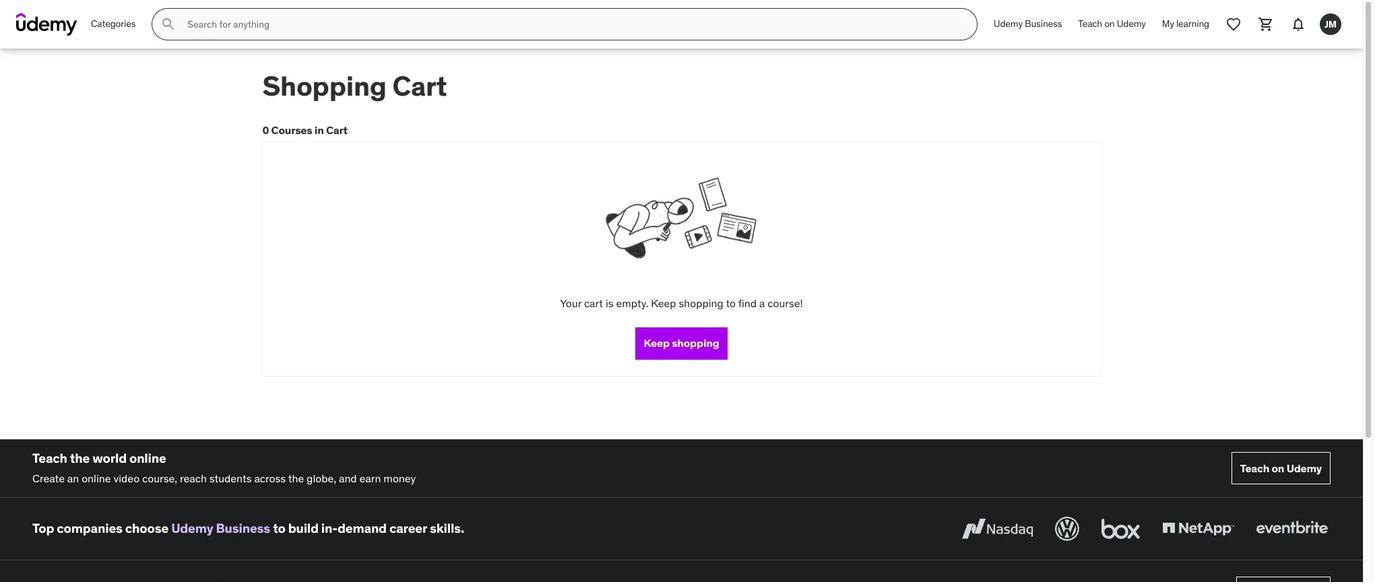 Task type: locate. For each thing, give the bounding box(es) containing it.
0 horizontal spatial cart
[[326, 123, 348, 137]]

the
[[70, 450, 90, 466], [288, 472, 304, 486]]

1 horizontal spatial teach on udemy
[[1241, 462, 1323, 475]]

0 horizontal spatial business
[[216, 521, 270, 537]]

online right an
[[82, 472, 111, 486]]

shopping down the your cart is empty. keep shopping to find a course!
[[672, 336, 720, 350]]

teach
[[1079, 18, 1103, 30], [32, 450, 67, 466], [1241, 462, 1270, 475]]

keep right empty.
[[651, 297, 677, 310]]

1 vertical spatial cart
[[326, 123, 348, 137]]

Search for anything text field
[[185, 13, 961, 36]]

nasdaq image
[[959, 514, 1037, 544]]

1 horizontal spatial cart
[[393, 69, 447, 103]]

and
[[339, 472, 357, 486]]

course,
[[142, 472, 177, 486]]

teach inside teach the world online create an online video course, reach students across the globe, and earn money
[[32, 450, 67, 466]]

teach on udemy for the top teach on udemy link
[[1079, 18, 1147, 30]]

companies
[[57, 521, 123, 537]]

submit search image
[[161, 16, 177, 32]]

on for the top teach on udemy link
[[1105, 18, 1115, 30]]

shopping
[[263, 69, 387, 103]]

teach on udemy
[[1079, 18, 1147, 30], [1241, 462, 1323, 475]]

shopping
[[679, 297, 724, 310], [672, 336, 720, 350]]

0 horizontal spatial the
[[70, 450, 90, 466]]

1 vertical spatial udemy business link
[[171, 521, 270, 537]]

1 horizontal spatial to
[[726, 297, 736, 310]]

jm link
[[1315, 8, 1348, 40]]

is
[[606, 297, 614, 310]]

teach on udemy up the eventbrite image
[[1241, 462, 1323, 475]]

keep inside keep shopping link
[[644, 336, 670, 350]]

udemy image
[[16, 13, 78, 36]]

shopping cart
[[263, 69, 447, 103]]

0 vertical spatial business
[[1025, 18, 1063, 30]]

1 vertical spatial teach on udemy link
[[1232, 452, 1331, 485]]

1 vertical spatial shopping
[[672, 336, 720, 350]]

course!
[[768, 297, 803, 310]]

teach on udemy link up the eventbrite image
[[1232, 452, 1331, 485]]

0 vertical spatial teach on udemy link
[[1071, 8, 1155, 40]]

0 vertical spatial on
[[1105, 18, 1115, 30]]

0 vertical spatial the
[[70, 450, 90, 466]]

1 horizontal spatial the
[[288, 472, 304, 486]]

online up course,
[[129, 450, 166, 466]]

a
[[760, 297, 765, 310]]

keep down empty.
[[644, 336, 670, 350]]

1 horizontal spatial online
[[129, 450, 166, 466]]

teach on udemy link
[[1071, 8, 1155, 40], [1232, 452, 1331, 485]]

teach on udemy left my
[[1079, 18, 1147, 30]]

your
[[560, 297, 582, 310]]

0 vertical spatial teach on udemy
[[1079, 18, 1147, 30]]

empty.
[[616, 297, 649, 310]]

to left find
[[726, 297, 736, 310]]

1 vertical spatial on
[[1272, 462, 1285, 475]]

notifications image
[[1291, 16, 1307, 32]]

0 horizontal spatial teach on udemy link
[[1071, 8, 1155, 40]]

career
[[390, 521, 427, 537]]

1 vertical spatial online
[[82, 472, 111, 486]]

to left the build
[[273, 521, 286, 537]]

volkswagen image
[[1053, 514, 1083, 544]]

1 horizontal spatial on
[[1272, 462, 1285, 475]]

your cart is empty. keep shopping to find a course!
[[560, 297, 803, 310]]

the up an
[[70, 450, 90, 466]]

on
[[1105, 18, 1115, 30], [1272, 462, 1285, 475]]

in
[[315, 123, 324, 137]]

0 horizontal spatial teach
[[32, 450, 67, 466]]

1 vertical spatial teach on udemy
[[1241, 462, 1323, 475]]

udemy
[[994, 18, 1023, 30], [1118, 18, 1147, 30], [1287, 462, 1323, 475], [171, 521, 213, 537]]

on left my
[[1105, 18, 1115, 30]]

udemy business
[[994, 18, 1063, 30]]

online
[[129, 450, 166, 466], [82, 472, 111, 486]]

0 vertical spatial to
[[726, 297, 736, 310]]

to
[[726, 297, 736, 310], [273, 521, 286, 537]]

1 horizontal spatial teach on udemy link
[[1232, 452, 1331, 485]]

reach
[[180, 472, 207, 486]]

1 vertical spatial keep
[[644, 336, 670, 350]]

business
[[1025, 18, 1063, 30], [216, 521, 270, 537]]

0 horizontal spatial on
[[1105, 18, 1115, 30]]

0 vertical spatial cart
[[393, 69, 447, 103]]

teach on udemy link left my
[[1071, 8, 1155, 40]]

cart
[[393, 69, 447, 103], [326, 123, 348, 137]]

1 vertical spatial the
[[288, 472, 304, 486]]

teach on udemy for right teach on udemy link
[[1241, 462, 1323, 475]]

0 vertical spatial online
[[129, 450, 166, 466]]

udemy business link
[[986, 8, 1071, 40], [171, 521, 270, 537]]

1 horizontal spatial udemy business link
[[986, 8, 1071, 40]]

0 horizontal spatial udemy business link
[[171, 521, 270, 537]]

keep
[[651, 297, 677, 310], [644, 336, 670, 350]]

choose
[[125, 521, 169, 537]]

1 vertical spatial business
[[216, 521, 270, 537]]

1 vertical spatial to
[[273, 521, 286, 537]]

0 horizontal spatial online
[[82, 472, 111, 486]]

the left globe,
[[288, 472, 304, 486]]

shopping up keep shopping
[[679, 297, 724, 310]]

on up the eventbrite image
[[1272, 462, 1285, 475]]

0 horizontal spatial teach on udemy
[[1079, 18, 1147, 30]]

build
[[288, 521, 319, 537]]



Task type: describe. For each thing, give the bounding box(es) containing it.
eventbrite image
[[1254, 514, 1331, 544]]

on for right teach on udemy link
[[1272, 462, 1285, 475]]

2 horizontal spatial teach
[[1241, 462, 1270, 475]]

create
[[32, 472, 65, 486]]

video
[[114, 472, 140, 486]]

0 courses in cart
[[263, 123, 348, 137]]

my learning link
[[1155, 8, 1218, 40]]

my
[[1163, 18, 1175, 30]]

categories
[[91, 18, 136, 30]]

top companies choose udemy business to build in-demand career skills.
[[32, 521, 465, 537]]

teach the world online create an online video course, reach students across the globe, and earn money
[[32, 450, 416, 486]]

1 horizontal spatial teach
[[1079, 18, 1103, 30]]

0 horizontal spatial to
[[273, 521, 286, 537]]

earn
[[360, 472, 381, 486]]

find
[[739, 297, 757, 310]]

keep shopping link
[[636, 327, 728, 360]]

0 vertical spatial keep
[[651, 297, 677, 310]]

in-
[[321, 521, 338, 537]]

my learning
[[1163, 18, 1210, 30]]

top
[[32, 521, 54, 537]]

shopping cart with 0 items image
[[1259, 16, 1275, 32]]

demand
[[338, 521, 387, 537]]

0 vertical spatial udemy business link
[[986, 8, 1071, 40]]

1 horizontal spatial business
[[1025, 18, 1063, 30]]

0
[[263, 123, 269, 137]]

students
[[209, 472, 252, 486]]

box image
[[1099, 514, 1144, 544]]

keep shopping
[[644, 336, 720, 350]]

world
[[92, 450, 127, 466]]

categories button
[[83, 8, 144, 40]]

wishlist image
[[1226, 16, 1242, 32]]

learning
[[1177, 18, 1210, 30]]

across
[[254, 472, 286, 486]]

0 vertical spatial shopping
[[679, 297, 724, 310]]

netapp image
[[1160, 514, 1238, 544]]

cart
[[584, 297, 603, 310]]

globe,
[[307, 472, 336, 486]]

skills.
[[430, 521, 465, 537]]

money
[[384, 472, 416, 486]]

courses
[[271, 123, 312, 137]]

jm
[[1325, 18, 1338, 30]]

an
[[67, 472, 79, 486]]



Task type: vqa. For each thing, say whether or not it's contained in the screenshot.
the right The
yes



